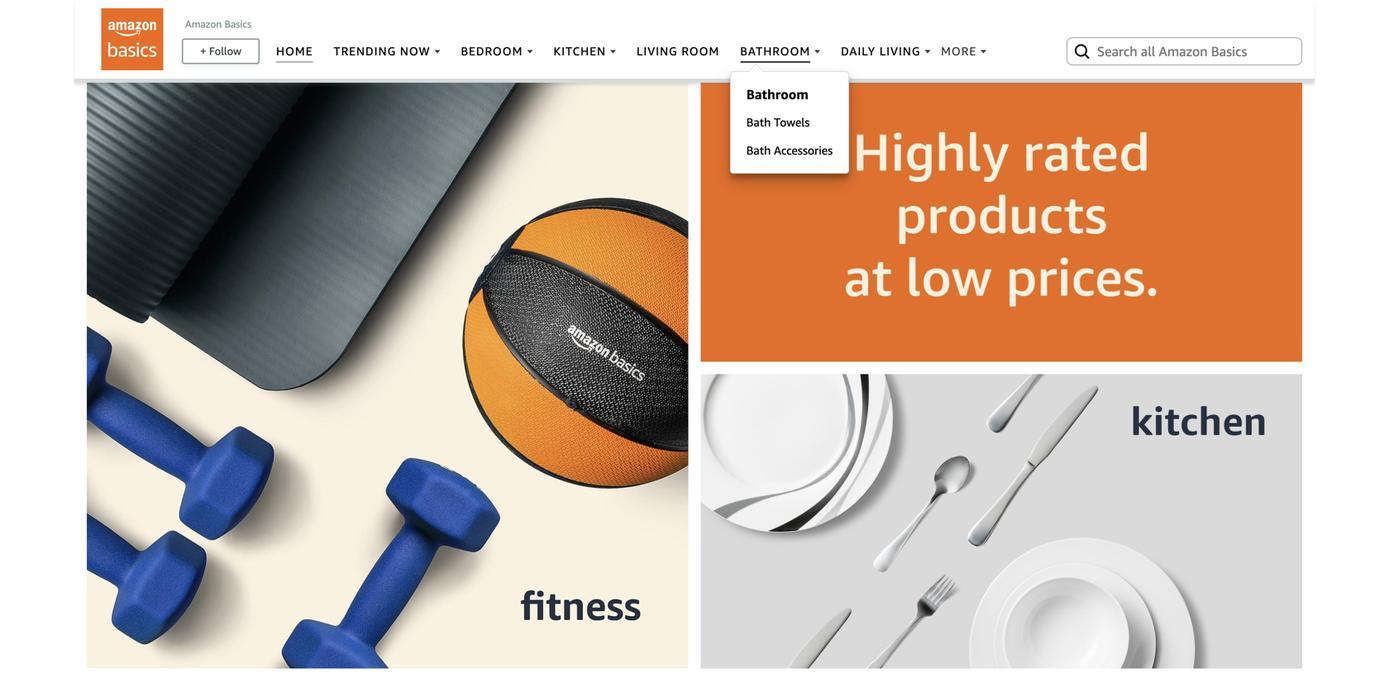 Task type: describe. For each thing, give the bounding box(es) containing it.
basics
[[224, 18, 251, 30]]

Search all Amazon Basics search field
[[1097, 37, 1275, 65]]

amazon basics link
[[185, 18, 251, 30]]

amazon basics
[[185, 18, 251, 30]]

+ follow
[[200, 44, 241, 57]]

amazon basics logo image
[[101, 8, 163, 70]]



Task type: vqa. For each thing, say whether or not it's contained in the screenshot.
Amazon
yes



Task type: locate. For each thing, give the bounding box(es) containing it.
+
[[200, 44, 206, 57]]

+ follow button
[[183, 39, 258, 63]]

amazon
[[185, 18, 222, 30]]

follow
[[209, 44, 241, 57]]

search image
[[1072, 41, 1092, 61]]



